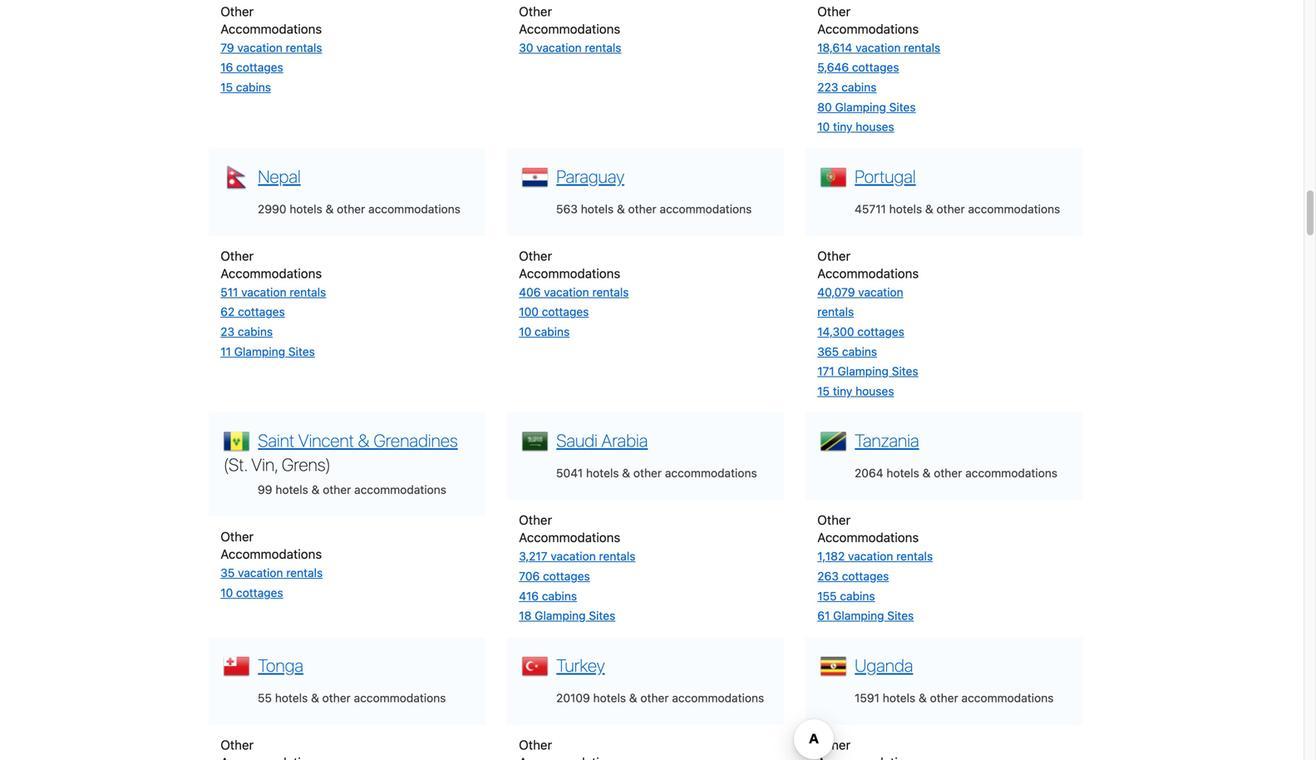 Task type: locate. For each thing, give the bounding box(es) containing it.
30 vacation rentals link
[[519, 41, 622, 54]]

35 vacation rentals link
[[221, 566, 323, 580]]

171
[[818, 364, 835, 378]]

uganda link
[[851, 653, 914, 676]]

glamping inside other accommodations 3,217 vacation rentals 706 cottages 416 cabins 18 glamping sites
[[535, 609, 586, 623]]

cottages inside "other accommodations 406 vacation rentals 100 cottages 10 cabins"
[[542, 305, 589, 319]]

other right 2064
[[934, 466, 963, 480]]

vacation inside other accommodations 40,079 vacation rentals 14,300 cottages 365 cabins 171 glamping sites 15 tiny houses
[[859, 285, 904, 299]]

other for 35
[[221, 529, 254, 544]]

accommodations inside other accommodations 3,217 vacation rentals 706 cottages 416 cabins 18 glamping sites
[[519, 530, 621, 545]]

0 vertical spatial 10
[[818, 120, 830, 134]]

vacation inside other accommodations 79 vacation rentals 16 cottages 15 cabins
[[237, 41, 283, 54]]

rentals for tanzania
[[897, 550, 933, 563]]

30
[[519, 41, 534, 54]]

houses
[[856, 120, 895, 134], [856, 384, 895, 398]]

rentals up the 18 glamping sites link
[[599, 550, 636, 563]]

houses for other accommodations 40,079 vacation rentals 14,300 cottages 365 cabins 171 glamping sites 15 tiny houses
[[856, 384, 895, 398]]

cabins down 5,646 cottages link
[[842, 80, 877, 94]]

sites up uganda link
[[888, 609, 914, 623]]

hotels for tanzania
[[887, 466, 920, 480]]

accommodations for saint vincent & grenadines
[[354, 483, 447, 497]]

other
[[337, 202, 365, 216], [629, 202, 657, 216], [937, 202, 966, 216], [634, 466, 662, 480], [934, 466, 963, 480], [323, 483, 351, 497], [322, 691, 351, 705], [641, 691, 669, 705], [931, 691, 959, 705]]

1 vertical spatial 15
[[818, 384, 830, 398]]

sites down 511 vacation rentals link at the left
[[289, 345, 315, 358]]

portugal
[[855, 166, 916, 187]]

406 vacation rentals link
[[519, 285, 629, 299]]

55 hotels & other accommodations
[[258, 691, 446, 705]]

uganda
[[855, 655, 914, 676]]

accommodations for turkey
[[672, 691, 765, 705]]

cottages inside other accommodations 40,079 vacation rentals 14,300 cottages 365 cabins 171 glamping sites 15 tiny houses
[[858, 325, 905, 339]]

15 down 171
[[818, 384, 830, 398]]

other inside other accommodations 40,079 vacation rentals 14,300 cottages 365 cabins 171 glamping sites 15 tiny houses
[[818, 248, 851, 263]]

tonga
[[258, 655, 304, 676]]

cottages down 40,079 vacation rentals link
[[858, 325, 905, 339]]

10 down 100
[[519, 325, 532, 339]]

18 glamping sites link
[[519, 609, 616, 623]]

other inside other accommodations 79 vacation rentals 16 cottages 15 cabins
[[221, 4, 254, 19]]

sites for nepal
[[289, 345, 315, 358]]

2 vertical spatial 10
[[221, 586, 233, 600]]

turkey link
[[553, 653, 605, 676]]

0 horizontal spatial other accommodations
[[221, 737, 322, 760]]

3,217 vacation rentals link
[[519, 550, 636, 563]]

& down grens)
[[312, 483, 320, 497]]

0 vertical spatial tiny
[[834, 120, 853, 134]]

2 other accommodations from the left
[[519, 737, 621, 760]]

sites up turkey link
[[589, 609, 616, 623]]

accommodations for 79
[[221, 21, 322, 36]]

vacation inside "other accommodations 406 vacation rentals 100 cottages 10 cabins"
[[544, 285, 590, 299]]

cottages down 1,182 vacation rentals link
[[842, 569, 890, 583]]

other inside the other accommodations 35 vacation rentals 10 cottages
[[221, 529, 254, 544]]

10 down 80
[[818, 120, 830, 134]]

cottages inside the other accommodations 35 vacation rentals 10 cottages
[[236, 586, 283, 600]]

vacation up 16 cottages link
[[237, 41, 283, 54]]

& down paraguay
[[617, 202, 625, 216]]

& for 5041
[[622, 466, 631, 480]]

other for saint vincent & grenadines
[[323, 483, 351, 497]]

cabins inside other accommodations 1,182 vacation rentals 263 cottages 155 cabins 61 glamping sites
[[840, 589, 876, 603]]

10 inside the other accommodations 35 vacation rentals 10 cottages
[[221, 586, 233, 600]]

houses inside other accommodations 40,079 vacation rentals 14,300 cottages 365 cabins 171 glamping sites 15 tiny houses
[[856, 384, 895, 398]]

vacation inside other accommodations 1,182 vacation rentals 263 cottages 155 cabins 61 glamping sites
[[849, 550, 894, 563]]

rentals inside other accommodations 1,182 vacation rentals 263 cottages 155 cabins 61 glamping sites
[[897, 550, 933, 563]]

tanzania link
[[851, 428, 920, 451]]

hotels right the 2990
[[290, 202, 323, 216]]

nepal link
[[254, 164, 301, 187]]

glamping down '23 cabins' link
[[234, 345, 285, 358]]

45711
[[855, 202, 887, 216]]

10 down 35
[[221, 586, 233, 600]]

sites up 15 tiny houses link
[[892, 364, 919, 378]]

14,300
[[818, 325, 855, 339]]

rentals inside other accommodations 40,079 vacation rentals 14,300 cottages 365 cabins 171 glamping sites 15 tiny houses
[[818, 305, 854, 319]]

hotels right 55
[[275, 691, 308, 705]]

accommodations for 40,079
[[818, 266, 919, 281]]

1 vertical spatial tiny
[[833, 384, 853, 398]]

cabins for tanzania
[[840, 589, 876, 603]]

2990 hotels & other accommodations
[[258, 202, 461, 216]]

vacation inside other accommodations 3,217 vacation rentals 706 cottages 416 cabins 18 glamping sites
[[551, 550, 596, 563]]

cabins down the 706 cottages link
[[542, 589, 577, 603]]

other accommodations 511 vacation rentals 62 cottages 23 cabins 11 glamping sites
[[221, 248, 326, 358]]

2 houses from the top
[[856, 384, 895, 398]]

99
[[258, 483, 272, 497]]

cabins inside other accommodations 79 vacation rentals 16 cottages 15 cabins
[[236, 80, 271, 94]]

saint
[[258, 430, 295, 451]]

23 cabins link
[[221, 325, 273, 339]]

houses inside other accommodations 18,614 vacation rentals 5,646 cottages 223 cabins 80 glamping sites 10 tiny houses
[[856, 120, 895, 134]]

& for 2064
[[923, 466, 931, 480]]

cottages down 511 vacation rentals link at the left
[[238, 305, 285, 319]]

0 horizontal spatial 10
[[221, 586, 233, 600]]

accommodations
[[369, 202, 461, 216], [660, 202, 752, 216], [969, 202, 1061, 216], [665, 466, 758, 480], [966, 466, 1058, 480], [354, 483, 447, 497], [354, 691, 446, 705], [672, 691, 765, 705], [962, 691, 1054, 705]]

cottages
[[236, 61, 283, 74], [853, 61, 900, 74], [238, 305, 285, 319], [542, 305, 589, 319], [858, 325, 905, 339], [543, 569, 590, 583], [842, 569, 890, 583], [236, 586, 283, 600]]

1 vertical spatial houses
[[856, 384, 895, 398]]

accommodations up 79 vacation rentals link
[[221, 21, 322, 36]]

& right 55
[[311, 691, 319, 705]]

tiny inside other accommodations 40,079 vacation rentals 14,300 cottages 365 cabins 171 glamping sites 15 tiny houses
[[833, 384, 853, 398]]

rentals right 35
[[286, 566, 323, 580]]

0 horizontal spatial 15
[[221, 80, 233, 94]]

cottages down 35 vacation rentals link
[[236, 586, 283, 600]]

hotels right 99
[[276, 483, 308, 497]]

& right the 20109
[[630, 691, 638, 705]]

rentals right 30
[[585, 41, 622, 54]]

rentals inside other accommodations 3,217 vacation rentals 706 cottages 416 cabins 18 glamping sites
[[599, 550, 636, 563]]

other for saudi arabia
[[634, 466, 662, 480]]

& right vincent
[[358, 430, 370, 451]]

1591
[[855, 691, 880, 705]]

3 other accommodations from the left
[[818, 737, 919, 760]]

other down the saint vincent & grenadines (st. vin, grens)
[[323, 483, 351, 497]]

tiny for other accommodations 40,079 vacation rentals 14,300 cottages 365 cabins 171 glamping sites 15 tiny houses
[[833, 384, 853, 398]]

cabins down 62 cottages link
[[238, 325, 273, 339]]

accommodations up 35 vacation rentals link
[[221, 547, 322, 562]]

rentals
[[286, 41, 322, 54], [585, 41, 622, 54], [904, 41, 941, 54], [290, 285, 326, 299], [593, 285, 629, 299], [818, 305, 854, 319], [599, 550, 636, 563], [897, 550, 933, 563], [286, 566, 323, 580]]

vacation up 62 cottages link
[[241, 285, 287, 299]]

glamping inside other accommodations 511 vacation rentals 62 cottages 23 cabins 11 glamping sites
[[234, 345, 285, 358]]

cottages inside other accommodations 18,614 vacation rentals 5,646 cottages 223 cabins 80 glamping sites 10 tiny houses
[[853, 61, 900, 74]]

accommodations inside other accommodations 18,614 vacation rentals 5,646 cottages 223 cabins 80 glamping sites 10 tiny houses
[[818, 21, 919, 36]]

cabins down the 14,300 cottages link
[[843, 345, 878, 358]]

cabins down 16 cottages link
[[236, 80, 271, 94]]

5,646 cottages link
[[818, 61, 900, 74]]

grens)
[[282, 454, 331, 475]]

other for 511
[[221, 248, 254, 263]]

1 horizontal spatial 15
[[818, 384, 830, 398]]

15 down 16
[[221, 80, 233, 94]]

& for 1591
[[919, 691, 927, 705]]

glamping inside other accommodations 40,079 vacation rentals 14,300 cottages 365 cabins 171 glamping sites 15 tiny houses
[[838, 364, 889, 378]]

other accommodations
[[221, 737, 322, 760], [519, 737, 621, 760], [818, 737, 919, 760]]

accommodations inside "other accommodations 406 vacation rentals 100 cottages 10 cabins"
[[519, 266, 621, 281]]

accommodations for 511
[[221, 266, 322, 281]]

other accommodations down the 20109
[[519, 737, 621, 760]]

155 cabins link
[[818, 589, 876, 603]]

15 inside other accommodations 40,079 vacation rentals 14,300 cottages 365 cabins 171 glamping sites 15 tiny houses
[[818, 384, 830, 398]]

accommodations up 3,217 vacation rentals link
[[519, 530, 621, 545]]

tiny inside other accommodations 18,614 vacation rentals 5,646 cottages 223 cabins 80 glamping sites 10 tiny houses
[[834, 120, 853, 134]]

10
[[818, 120, 830, 134], [519, 325, 532, 339], [221, 586, 233, 600]]

vacation inside the other accommodations 35 vacation rentals 10 cottages
[[238, 566, 283, 580]]

& right 45711
[[926, 202, 934, 216]]

accommodations inside the other accommodations 35 vacation rentals 10 cottages
[[221, 547, 322, 562]]

saudi
[[557, 430, 598, 451]]

portugal link
[[851, 164, 916, 187]]

rentals right the '406'
[[593, 285, 629, 299]]

vacation up 10 cottages link
[[238, 566, 283, 580]]

cabins inside other accommodations 511 vacation rentals 62 cottages 23 cabins 11 glamping sites
[[238, 325, 273, 339]]

hotels
[[290, 202, 323, 216], [581, 202, 614, 216], [890, 202, 923, 216], [586, 466, 619, 480], [887, 466, 920, 480], [276, 483, 308, 497], [275, 691, 308, 705], [594, 691, 626, 705], [883, 691, 916, 705]]

other inside other accommodations 18,614 vacation rentals 5,646 cottages 223 cabins 80 glamping sites 10 tiny houses
[[818, 4, 851, 19]]

other accommodations 406 vacation rentals 100 cottages 10 cabins
[[519, 248, 629, 339]]

cottages inside other accommodations 511 vacation rentals 62 cottages 23 cabins 11 glamping sites
[[238, 305, 285, 319]]

sites inside other accommodations 1,182 vacation rentals 263 cottages 155 cabins 61 glamping sites
[[888, 609, 914, 623]]

grenadines
[[374, 430, 458, 451]]

& right the 2990
[[326, 202, 334, 216]]

sites inside other accommodations 3,217 vacation rentals 706 cottages 416 cabins 18 glamping sites
[[589, 609, 616, 623]]

tiny down 80 glamping sites link
[[834, 120, 853, 134]]

other right 1591
[[931, 691, 959, 705]]

other accommodations down 1591
[[818, 737, 919, 760]]

79
[[221, 41, 234, 54]]

& right 2064
[[923, 466, 931, 480]]

cabins inside "other accommodations 406 vacation rentals 100 cottages 10 cabins"
[[535, 325, 570, 339]]

accommodations inside other accommodations 79 vacation rentals 16 cottages 15 cabins
[[221, 21, 322, 36]]

hotels right 45711
[[890, 202, 923, 216]]

accommodations up 1,182 vacation rentals link
[[818, 530, 919, 545]]

cottages inside other accommodations 79 vacation rentals 16 cottages 15 cabins
[[236, 61, 283, 74]]

cottages inside other accommodations 3,217 vacation rentals 706 cottages 416 cabins 18 glamping sites
[[543, 569, 590, 583]]

vacation up 100 cottages link
[[544, 285, 590, 299]]

other inside "other accommodations 406 vacation rentals 100 cottages 10 cabins"
[[519, 248, 552, 263]]

other inside other accommodations 511 vacation rentals 62 cottages 23 cabins 11 glamping sites
[[221, 248, 254, 263]]

1,182
[[818, 550, 845, 563]]

14,300 cottages link
[[818, 325, 905, 339]]

accommodations down the 20109
[[519, 755, 621, 760]]

cottages inside other accommodations 1,182 vacation rentals 263 cottages 155 cabins 61 glamping sites
[[842, 569, 890, 583]]

rentals inside the other accommodations 35 vacation rentals 10 cottages
[[286, 566, 323, 580]]

other for nepal
[[337, 202, 365, 216]]

vacation up 263 cottages link
[[849, 550, 894, 563]]

1 horizontal spatial other accommodations
[[519, 737, 621, 760]]

hotels right the 20109
[[594, 691, 626, 705]]

hotels for tonga
[[275, 691, 308, 705]]

other accommodations for uganda
[[818, 737, 919, 760]]

rentals right 79
[[286, 41, 322, 54]]

vacation for nepal
[[241, 285, 287, 299]]

1 vertical spatial 10
[[519, 325, 532, 339]]

vacation up the 14,300 cottages link
[[859, 285, 904, 299]]

rentals up 80 glamping sites link
[[904, 41, 941, 54]]

(st.
[[224, 454, 248, 475]]

glamping up 15 tiny houses link
[[838, 364, 889, 378]]

other inside other accommodations 3,217 vacation rentals 706 cottages 416 cabins 18 glamping sites
[[519, 513, 552, 528]]

20109 hotels & other accommodations
[[557, 691, 765, 705]]

other right the 2990
[[337, 202, 365, 216]]

cabins down 100 cottages link
[[535, 325, 570, 339]]

vacation up 5,646 cottages link
[[856, 41, 901, 54]]

& for 2990
[[326, 202, 334, 216]]

sites for saudi arabia
[[589, 609, 616, 623]]

rentals up the 14,300
[[818, 305, 854, 319]]

accommodations up the 406 vacation rentals link on the top of page
[[519, 266, 621, 281]]

rentals inside "other accommodations 406 vacation rentals 100 cottages 10 cabins"
[[593, 285, 629, 299]]

hotels down "saudi arabia"
[[586, 466, 619, 480]]

706 cottages link
[[519, 569, 590, 583]]

glamping
[[836, 100, 887, 114], [234, 345, 285, 358], [838, 364, 889, 378], [535, 609, 586, 623], [834, 609, 885, 623]]

sites inside other accommodations 40,079 vacation rentals 14,300 cottages 365 cabins 171 glamping sites 15 tiny houses
[[892, 364, 919, 378]]

other accommodations 35 vacation rentals 10 cottages
[[221, 529, 323, 600]]

glamping down 416 cabins link
[[535, 609, 586, 623]]

paraguay
[[557, 166, 625, 187]]

hotels for portugal
[[890, 202, 923, 216]]

accommodations up 511 vacation rentals link at the left
[[221, 266, 322, 281]]

accommodations up 30 vacation rentals link
[[519, 21, 621, 36]]

cottages down the 406 vacation rentals link on the top of page
[[542, 305, 589, 319]]

accommodations inside other accommodations 511 vacation rentals 62 cottages 23 cabins 11 glamping sites
[[221, 266, 322, 281]]

saudi arabia link
[[553, 428, 648, 451]]

511
[[221, 285, 238, 299]]

hotels for paraguay
[[581, 202, 614, 216]]

rentals up 11 glamping sites link
[[290, 285, 326, 299]]

2 tiny from the top
[[833, 384, 853, 398]]

cabins
[[236, 80, 271, 94], [842, 80, 877, 94], [238, 325, 273, 339], [535, 325, 570, 339], [843, 345, 878, 358], [542, 589, 577, 603], [840, 589, 876, 603]]

1 other accommodations from the left
[[221, 737, 322, 760]]

1 tiny from the top
[[834, 120, 853, 134]]

hotels right 1591
[[883, 691, 916, 705]]

other right 563
[[629, 202, 657, 216]]

tiny
[[834, 120, 853, 134], [833, 384, 853, 398]]

2 horizontal spatial 10
[[818, 120, 830, 134]]

accommodations inside other accommodations 1,182 vacation rentals 263 cottages 155 cabins 61 glamping sites
[[818, 530, 919, 545]]

houses down 80 glamping sites link
[[856, 120, 895, 134]]

houses down 171 glamping sites link
[[856, 384, 895, 398]]

tiny for other accommodations 18,614 vacation rentals 5,646 cottages 223 cabins 80 glamping sites 10 tiny houses
[[834, 120, 853, 134]]

accommodations inside 'other accommodations 30 vacation rentals'
[[519, 21, 621, 36]]

hotels right 2064
[[887, 466, 920, 480]]

sites up "10 tiny houses" link
[[890, 100, 916, 114]]

rentals inside other accommodations 18,614 vacation rentals 5,646 cottages 223 cabins 80 glamping sites 10 tiny houses
[[904, 41, 941, 54]]

vacation inside other accommodations 511 vacation rentals 62 cottages 23 cabins 11 glamping sites
[[241, 285, 287, 299]]

accommodations up the 18,614 vacation rentals link
[[818, 21, 919, 36]]

cottages down 3,217 vacation rentals link
[[543, 569, 590, 583]]

other
[[221, 4, 254, 19], [519, 4, 552, 19], [818, 4, 851, 19], [221, 248, 254, 263], [519, 248, 552, 263], [818, 248, 851, 263], [519, 513, 552, 528], [818, 513, 851, 528], [221, 529, 254, 544], [221, 737, 254, 752], [519, 737, 552, 752], [818, 737, 851, 752]]

vincent
[[298, 430, 354, 451]]

other inside 'other accommodations 30 vacation rentals'
[[519, 4, 552, 19]]

paraguay link
[[553, 164, 625, 187]]

0 vertical spatial 15
[[221, 80, 233, 94]]

other accommodations down 55
[[221, 737, 322, 760]]

other for tonga
[[322, 691, 351, 705]]

10 tiny houses link
[[818, 120, 895, 134]]

& down arabia
[[622, 466, 631, 480]]

accommodations up 40,079 vacation rentals link
[[818, 266, 919, 281]]

sites
[[890, 100, 916, 114], [289, 345, 315, 358], [892, 364, 919, 378], [589, 609, 616, 623], [888, 609, 914, 623]]

cottages down 79 vacation rentals link
[[236, 61, 283, 74]]

5041 hotels & other accommodations
[[557, 466, 758, 480]]

1,182 vacation rentals link
[[818, 550, 933, 563]]

263
[[818, 569, 839, 583]]

80 glamping sites link
[[818, 100, 916, 114]]

other right the 20109
[[641, 691, 669, 705]]

vacation right 30
[[537, 41, 582, 54]]

other for tanzania
[[934, 466, 963, 480]]

cottages for saint vincent & grenadines
[[236, 586, 283, 600]]

cabins inside other accommodations 40,079 vacation rentals 14,300 cottages 365 cabins 171 glamping sites 15 tiny houses
[[843, 345, 878, 358]]

other right 45711
[[937, 202, 966, 216]]

other inside other accommodations 1,182 vacation rentals 263 cottages 155 cabins 61 glamping sites
[[818, 513, 851, 528]]

706
[[519, 569, 540, 583]]

cabins for saudi arabia
[[542, 589, 577, 603]]

cottages down the 18,614 vacation rentals link
[[853, 61, 900, 74]]

hotels for saudi arabia
[[586, 466, 619, 480]]

cottages for saudi arabia
[[543, 569, 590, 583]]

cabins for paraguay
[[535, 325, 570, 339]]

other right 55
[[322, 691, 351, 705]]

rentals for saint vincent & grenadines
[[286, 566, 323, 580]]

rentals up the "61 glamping sites" link
[[897, 550, 933, 563]]

glamping up "10 tiny houses" link
[[836, 100, 887, 114]]

& inside the saint vincent & grenadines (st. vin, grens)
[[358, 430, 370, 451]]

glamping inside other accommodations 1,182 vacation rentals 263 cottages 155 cabins 61 glamping sites
[[834, 609, 885, 623]]

other for 79
[[221, 4, 254, 19]]

cabins down 263 cottages link
[[840, 589, 876, 603]]

sites for portugal
[[892, 364, 919, 378]]

100
[[519, 305, 539, 319]]

glamping down 155 cabins link
[[834, 609, 885, 623]]

1 houses from the top
[[856, 120, 895, 134]]

2064
[[855, 466, 884, 480]]

2 horizontal spatial other accommodations
[[818, 737, 919, 760]]

& right 1591
[[919, 691, 927, 705]]

rentals inside other accommodations 511 vacation rentals 62 cottages 23 cabins 11 glamping sites
[[290, 285, 326, 299]]

accommodations for nepal
[[369, 202, 461, 216]]

0 vertical spatial houses
[[856, 120, 895, 134]]

15 inside other accommodations 79 vacation rentals 16 cottages 15 cabins
[[221, 80, 233, 94]]

other down arabia
[[634, 466, 662, 480]]

hotels right 563
[[581, 202, 614, 216]]

sites inside other accommodations 511 vacation rentals 62 cottages 23 cabins 11 glamping sites
[[289, 345, 315, 358]]

vacation up the 706 cottages link
[[551, 550, 596, 563]]

tiny down 171
[[833, 384, 853, 398]]

cabins inside other accommodations 3,217 vacation rentals 706 cottages 416 cabins 18 glamping sites
[[542, 589, 577, 603]]

1 horizontal spatial 10
[[519, 325, 532, 339]]



Task type: vqa. For each thing, say whether or not it's contained in the screenshot.
11
yes



Task type: describe. For each thing, give the bounding box(es) containing it.
11 glamping sites link
[[221, 345, 315, 358]]

1591 hotels & other accommodations
[[855, 691, 1054, 705]]

5,646
[[818, 61, 849, 74]]

vacation for tanzania
[[849, 550, 894, 563]]

accommodations for 3,217
[[519, 530, 621, 545]]

563 hotels & other accommodations
[[557, 202, 752, 216]]

20109
[[557, 691, 590, 705]]

61
[[818, 609, 830, 623]]

accommodations for 18,614
[[818, 21, 919, 36]]

rentals for nepal
[[290, 285, 326, 299]]

40,079 vacation rentals link
[[818, 285, 904, 319]]

cottages for portugal
[[858, 325, 905, 339]]

other accommodations for turkey
[[519, 737, 621, 760]]

cottages for nepal
[[238, 305, 285, 319]]

other accommodations 18,614 vacation rentals 5,646 cottages 223 cabins 80 glamping sites 10 tiny houses
[[818, 4, 941, 134]]

rentals for portugal
[[818, 305, 854, 319]]

2990
[[258, 202, 287, 216]]

79 vacation rentals link
[[221, 41, 322, 54]]

416
[[519, 589, 539, 603]]

171 glamping sites link
[[818, 364, 919, 378]]

turkey
[[557, 655, 605, 676]]

accommodations for 406
[[519, 266, 621, 281]]

10 cabins link
[[519, 325, 570, 339]]

accommodations for saudi arabia
[[665, 466, 758, 480]]

18
[[519, 609, 532, 623]]

accommodations for tonga
[[354, 691, 446, 705]]

other accommodations 1,182 vacation rentals 263 cottages 155 cabins 61 glamping sites
[[818, 513, 933, 623]]

61 glamping sites link
[[818, 609, 914, 623]]

tonga link
[[254, 653, 304, 676]]

263 cottages link
[[818, 569, 890, 583]]

563
[[557, 202, 578, 216]]

10 inside other accommodations 18,614 vacation rentals 5,646 cottages 223 cabins 80 glamping sites 10 tiny houses
[[818, 120, 830, 134]]

vacation for saint vincent & grenadines
[[238, 566, 283, 580]]

35
[[221, 566, 235, 580]]

cabins inside other accommodations 18,614 vacation rentals 5,646 cottages 223 cabins 80 glamping sites 10 tiny houses
[[842, 80, 877, 94]]

223
[[818, 80, 839, 94]]

other for turkey
[[641, 691, 669, 705]]

& for saint
[[358, 430, 370, 451]]

accommodations for paraguay
[[660, 202, 752, 216]]

55
[[258, 691, 272, 705]]

& for 45711
[[926, 202, 934, 216]]

vacation for saudi arabia
[[551, 550, 596, 563]]

11
[[221, 345, 231, 358]]

accommodations for uganda
[[962, 691, 1054, 705]]

other for portugal
[[937, 202, 966, 216]]

& for 563
[[617, 202, 625, 216]]

tanzania
[[855, 430, 920, 451]]

406
[[519, 285, 541, 299]]

cabins for nepal
[[238, 325, 273, 339]]

& for 55
[[311, 691, 319, 705]]

saint vincent & grenadines (st. vin, grens)
[[224, 430, 458, 475]]

glamping for nepal
[[234, 345, 285, 358]]

cottages for paraguay
[[542, 305, 589, 319]]

18,614
[[818, 41, 853, 54]]

accommodations for tanzania
[[966, 466, 1058, 480]]

other for 18,614
[[818, 4, 851, 19]]

23
[[221, 325, 235, 339]]

glamping for tanzania
[[834, 609, 885, 623]]

hotels for uganda
[[883, 691, 916, 705]]

511 vacation rentals link
[[221, 285, 326, 299]]

rentals for saudi arabia
[[599, 550, 636, 563]]

arabia
[[602, 430, 648, 451]]

hotels for turkey
[[594, 691, 626, 705]]

hotels for saint vincent & grenadines
[[276, 483, 308, 497]]

glamping inside other accommodations 18,614 vacation rentals 5,646 cottages 223 cabins 80 glamping sites 10 tiny houses
[[836, 100, 887, 114]]

vin,
[[251, 454, 278, 475]]

other accommodations 79 vacation rentals 16 cottages 15 cabins
[[221, 4, 322, 94]]

& for 20109
[[630, 691, 638, 705]]

other for 406
[[519, 248, 552, 263]]

other accommodations 3,217 vacation rentals 706 cottages 416 cabins 18 glamping sites
[[519, 513, 636, 623]]

15 cabins link
[[221, 80, 271, 94]]

15 tiny houses link
[[818, 384, 895, 398]]

62 cottages link
[[221, 305, 285, 319]]

416 cabins link
[[519, 589, 577, 603]]

accommodations for 35
[[221, 547, 322, 562]]

rentals for paraguay
[[593, 285, 629, 299]]

2064 hotels & other accommodations
[[855, 466, 1058, 480]]

365 cabins link
[[818, 345, 878, 358]]

accommodations for 1,182
[[818, 530, 919, 545]]

62
[[221, 305, 235, 319]]

other accommodations for tonga
[[221, 737, 322, 760]]

& for 99
[[312, 483, 320, 497]]

saint vincent & grenadines link
[[254, 428, 458, 451]]

vacation inside 'other accommodations 30 vacation rentals'
[[537, 41, 582, 54]]

accommodations for portugal
[[969, 202, 1061, 216]]

nepal
[[258, 166, 301, 187]]

cottages for tanzania
[[842, 569, 890, 583]]

18,614 vacation rentals link
[[818, 41, 941, 54]]

other for 1,182
[[818, 513, 851, 528]]

223 cabins link
[[818, 80, 877, 94]]

other for 3,217
[[519, 513, 552, 528]]

100 cottages link
[[519, 305, 589, 319]]

16
[[221, 61, 233, 74]]

other accommodations 40,079 vacation rentals 14,300 cottages 365 cabins 171 glamping sites 15 tiny houses
[[818, 248, 919, 398]]

accommodations for 30
[[519, 21, 621, 36]]

365
[[818, 345, 839, 358]]

10 inside "other accommodations 406 vacation rentals 100 cottages 10 cabins"
[[519, 325, 532, 339]]

other for uganda
[[931, 691, 959, 705]]

other for 30
[[519, 4, 552, 19]]

40,079
[[818, 285, 856, 299]]

vacation for portugal
[[859, 285, 904, 299]]

glamping for saudi arabia
[[535, 609, 586, 623]]

5041
[[557, 466, 583, 480]]

rentals inside other accommodations 79 vacation rentals 16 cottages 15 cabins
[[286, 41, 322, 54]]

rentals inside 'other accommodations 30 vacation rentals'
[[585, 41, 622, 54]]

vacation inside other accommodations 18,614 vacation rentals 5,646 cottages 223 cabins 80 glamping sites 10 tiny houses
[[856, 41, 901, 54]]

sites for tanzania
[[888, 609, 914, 623]]

saudi arabia
[[557, 430, 648, 451]]

glamping for portugal
[[838, 364, 889, 378]]

other accommodations 30 vacation rentals
[[519, 4, 622, 54]]

accommodations down 55
[[221, 755, 322, 760]]

other for paraguay
[[629, 202, 657, 216]]

sites inside other accommodations 18,614 vacation rentals 5,646 cottages 223 cabins 80 glamping sites 10 tiny houses
[[890, 100, 916, 114]]

16 cottages link
[[221, 61, 283, 74]]

other for 40,079
[[818, 248, 851, 263]]

houses for other accommodations 18,614 vacation rentals 5,646 cottages 223 cabins 80 glamping sites 10 tiny houses
[[856, 120, 895, 134]]

45711 hotels & other accommodations
[[855, 202, 1061, 216]]

accommodations down 1591
[[818, 755, 919, 760]]

hotels for nepal
[[290, 202, 323, 216]]

cabins for portugal
[[843, 345, 878, 358]]

99 hotels & other accommodations
[[258, 483, 447, 497]]

3,217
[[519, 550, 548, 563]]

vacation for paraguay
[[544, 285, 590, 299]]

155
[[818, 589, 837, 603]]



